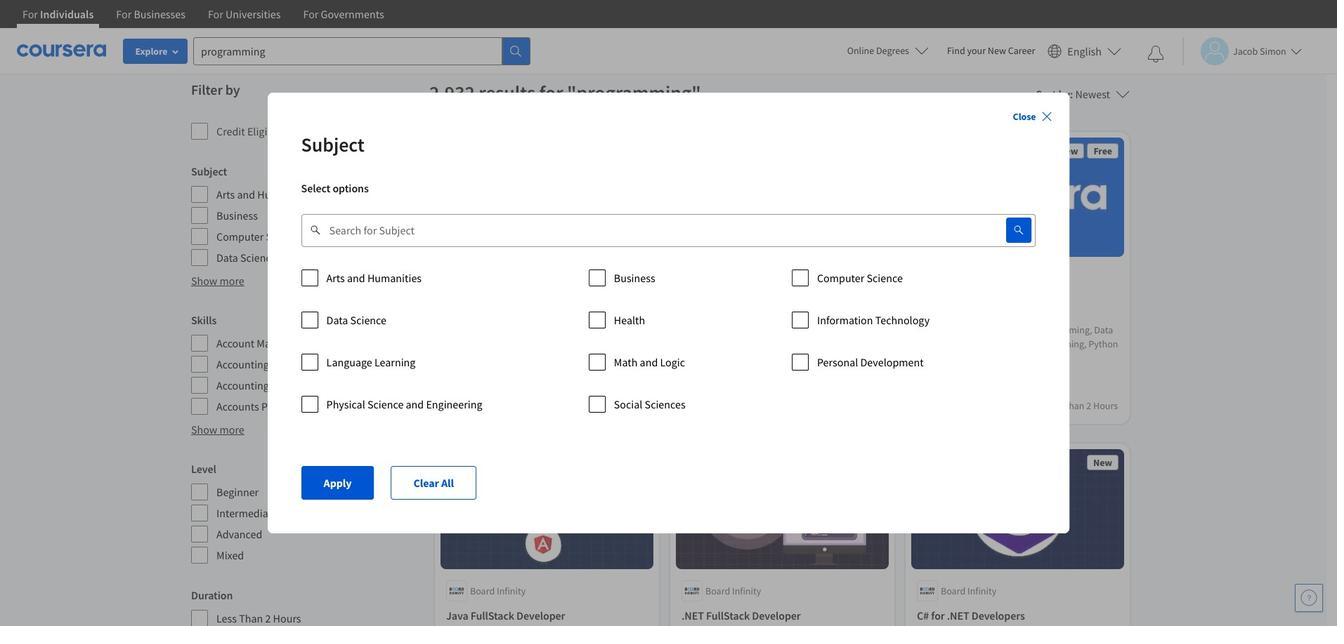 Task type: describe. For each thing, give the bounding box(es) containing it.
sciences
[[645, 398, 686, 412]]

information
[[817, 313, 873, 328]]

businesses
[[134, 7, 186, 21]]

board for java
[[470, 585, 495, 598]]

humanities inside subject "group"
[[257, 188, 312, 202]]

clear all
[[414, 477, 454, 491]]

level
[[191, 462, 216, 477]]

computer inside algorithms, computer programming, problem solving, python programming
[[569, 324, 610, 337]]

fundamentals
[[551, 297, 619, 311]]

receivable
[[321, 400, 371, 414]]

language
[[327, 356, 372, 370]]

clear all button
[[391, 467, 477, 500]]

algorithms,
[[519, 324, 567, 337]]

show for data
[[191, 274, 217, 288]]

intermediate for intermediate
[[216, 507, 277, 521]]

software
[[271, 379, 313, 393]]

by for filter
[[225, 81, 240, 98]]

2 - from the left
[[767, 400, 770, 413]]

for businesses
[[116, 7, 186, 21]]

for for governments
[[303, 7, 319, 21]]

principles,
[[740, 355, 783, 368]]

all
[[441, 477, 454, 491]]

intermediate · guided project · less than 2 hours
[[917, 400, 1118, 413]]

subject dialog
[[268, 93, 1070, 534]]

apply
[[324, 477, 352, 491]]

skills you'll gain
[[917, 324, 986, 337]]

gain
[[968, 324, 986, 337]]

programming, for programming
[[798, 341, 857, 354]]

introduction
[[696, 297, 757, 311]]

guided
[[977, 400, 1007, 413]]

your
[[968, 44, 986, 57]]

0 vertical spatial hours
[[1094, 400, 1118, 413]]

select options
[[301, 181, 369, 195]]

analysis,
[[917, 338, 953, 351]]

sort by : newest
[[1036, 87, 1111, 101]]

show more button for accounts
[[191, 422, 244, 439]]

social sciences
[[614, 398, 686, 412]]

than inside duration group
[[239, 612, 263, 626]]

an introduction to programming using python link
[[682, 296, 884, 329]]

engineering
[[426, 398, 483, 412]]

computer inside select subject options element
[[817, 271, 865, 285]]

computer science inside select subject options element
[[817, 271, 903, 285]]

2 course from the left
[[725, 400, 754, 413]]

options
[[333, 181, 369, 195]]

accounting software
[[216, 379, 313, 393]]

skills group
[[191, 312, 421, 416]]

english button
[[1043, 28, 1127, 74]]

coursera image
[[17, 40, 106, 62]]

humanities inside select subject options element
[[368, 271, 422, 285]]

account management
[[216, 337, 318, 351]]

for for universities
[[208, 7, 223, 21]]

5 · from the left
[[972, 400, 975, 413]]

close
[[1013, 110, 1036, 123]]

and inside the skills group
[[301, 400, 319, 414]]

development
[[861, 356, 924, 370]]

.net inside 'c# for .net developers' link
[[947, 609, 970, 623]]

show for accounts
[[191, 423, 217, 437]]

newest
[[1076, 87, 1111, 101]]

c# for .net developers
[[917, 609, 1025, 623]]

java
[[446, 609, 469, 623]]

technology
[[876, 313, 930, 328]]

math
[[614, 356, 638, 370]]

for universities
[[208, 7, 281, 21]]

accounts
[[216, 400, 259, 414]]

subject group
[[191, 163, 421, 267]]

show more for accounts payable and receivable
[[191, 423, 244, 437]]

beginner inside "level" group
[[216, 486, 259, 500]]

language learning
[[327, 356, 416, 370]]

machine
[[1012, 338, 1047, 351]]

1 - from the left
[[532, 400, 535, 413]]

project
[[1009, 400, 1038, 413]]

credit
[[216, 124, 245, 138]]

2 · from the left
[[520, 400, 523, 413]]

find your new career link
[[940, 42, 1043, 60]]

intermediate for intermediate · guided project · less than 2 hours
[[917, 400, 971, 413]]

1 4 from the left
[[537, 400, 542, 413]]

python inside the an introduction to programming using python
[[682, 314, 716, 328]]

accounting for accounting software
[[216, 379, 269, 393]]

personal development
[[817, 356, 924, 370]]

credit eligible
[[216, 124, 282, 138]]

physical
[[327, 398, 365, 412]]

more for data
[[220, 274, 244, 288]]

for for businesses
[[116, 7, 132, 21]]

select subject options element
[[301, 264, 1036, 433]]

show more button for data
[[191, 273, 244, 290]]

career
[[1008, 44, 1036, 57]]

duration
[[191, 589, 233, 603]]

0 vertical spatial 2
[[1087, 400, 1092, 413]]

arts inside select subject options element
[[327, 271, 345, 285]]

java fullstack developer link
[[446, 608, 648, 625]]

data inside subject "group"
[[216, 251, 238, 265]]

learning
[[375, 356, 416, 370]]

:
[[1071, 87, 1074, 101]]

1 horizontal spatial less
[[1044, 400, 1062, 413]]

infinity for c#
[[968, 585, 997, 598]]

board infinity for java
[[470, 585, 526, 598]]

computer inside computer programming, programming principles, python programming
[[755, 341, 796, 354]]

filter
[[191, 81, 223, 98]]

4 · from the left
[[756, 400, 758, 413]]

level group
[[191, 461, 421, 565]]

mixed
[[216, 549, 244, 563]]

by for sort
[[1059, 87, 1071, 101]]

find
[[947, 44, 966, 57]]

programming inside the an introduction to programming using python
[[771, 297, 836, 311]]

2 1 from the left
[[760, 400, 765, 413]]

1 course from the left
[[490, 400, 518, 413]]

fullstack for .net
[[706, 609, 750, 623]]

developer for .net fullstack developer
[[752, 609, 801, 623]]

developer for java fullstack developer
[[517, 609, 565, 623]]

1 horizontal spatial beginner
[[446, 400, 483, 413]]

results
[[479, 80, 536, 105]]

search image
[[1014, 225, 1025, 236]]

information technology
[[817, 313, 930, 328]]

free
[[1094, 145, 1113, 157]]

individuals
[[40, 7, 94, 21]]

programming, inside algorithms, computer programming, problem solving, python programming
[[446, 338, 505, 351]]

1 .net from the left
[[682, 609, 704, 623]]

math and logic
[[614, 356, 685, 370]]

show more for data science
[[191, 274, 244, 288]]

python inside computer programming, data analysis, data science, machine learning, python programming
[[1089, 338, 1119, 351]]

"programming"
[[567, 80, 701, 105]]

for individuals
[[22, 7, 94, 21]]

science,
[[976, 338, 1010, 351]]

accounts payable and receivable
[[216, 400, 371, 414]]

apply button
[[301, 467, 374, 500]]

less inside duration group
[[216, 612, 237, 626]]

filter by
[[191, 81, 240, 98]]

select
[[301, 181, 331, 195]]

data inside select subject options element
[[327, 313, 348, 328]]

1 beginner · course · 1 - 4 weeks from the left
[[446, 400, 570, 413]]

physical science and engineering
[[327, 398, 483, 412]]

less than 2 hours
[[216, 612, 301, 626]]

business inside subject "group"
[[216, 209, 258, 223]]

algorithms, computer programming, problem solving, python programming
[[446, 324, 610, 365]]

board for c#
[[941, 585, 966, 598]]

using
[[839, 297, 864, 311]]

programming left principles,
[[682, 355, 738, 368]]

Search by keyword search field
[[329, 214, 973, 247]]

data science inside subject "group"
[[216, 251, 277, 265]]



Task type: vqa. For each thing, say whether or not it's contained in the screenshot.
FOR GOVERNMENTS
yes



Task type: locate. For each thing, give the bounding box(es) containing it.
subject down credit in the left top of the page
[[191, 164, 227, 179]]

1 for from the left
[[22, 7, 38, 21]]

·
[[485, 400, 488, 413], [520, 400, 523, 413], [721, 400, 723, 413], [756, 400, 758, 413], [972, 400, 975, 413], [1040, 400, 1042, 413]]

0 horizontal spatial data science
[[216, 251, 277, 265]]

arts and humanities inside subject "group"
[[216, 188, 312, 202]]

subject up select options
[[301, 132, 365, 157]]

programming, inside computer programming, data analysis, data science, machine learning, python programming
[[1034, 324, 1093, 337]]

for right the "c#"
[[932, 609, 945, 623]]

3 · from the left
[[721, 400, 723, 413]]

6 · from the left
[[1040, 400, 1042, 413]]

for left individuals
[[22, 7, 38, 21]]

0 horizontal spatial developer
[[517, 609, 565, 623]]

1 vertical spatial business
[[614, 271, 656, 285]]

- down algorithms, computer programming, problem solving, python programming
[[532, 400, 535, 413]]

for left universities on the top
[[208, 7, 223, 21]]

1
[[525, 400, 530, 413], [760, 400, 765, 413]]

2 horizontal spatial board
[[941, 585, 966, 598]]

arts and humanities
[[216, 188, 312, 202], [327, 271, 422, 285]]

programming inside algorithms, computer programming, problem solving, python programming
[[446, 352, 503, 365]]

1 horizontal spatial business
[[614, 271, 656, 285]]

show up account on the left bottom of page
[[191, 274, 217, 288]]

solving,
[[544, 338, 577, 351]]

for for individuals
[[22, 7, 38, 21]]

· left "guided"
[[972, 400, 975, 413]]

1 horizontal spatial humanities
[[368, 271, 422, 285]]

0 horizontal spatial -
[[532, 400, 535, 413]]

2 show from the top
[[191, 423, 217, 437]]

arts and humanities inside select subject options element
[[327, 271, 422, 285]]

3 board infinity from the left
[[941, 585, 997, 598]]

1 horizontal spatial beginner · course · 1 - 4 weeks
[[682, 400, 806, 413]]

show more button down accounts
[[191, 422, 244, 439]]

1 down algorithms, computer programming, problem solving, python programming
[[525, 400, 530, 413]]

1 board infinity from the left
[[470, 585, 526, 598]]

0 horizontal spatial by
[[225, 81, 240, 98]]

accounting
[[216, 358, 269, 372], [216, 379, 269, 393]]

programming, up learning,
[[1034, 324, 1093, 337]]

personal
[[817, 356, 858, 370]]

1 horizontal spatial for
[[932, 609, 945, 623]]

skills up analysis, at the bottom
[[917, 324, 940, 337]]

1 vertical spatial than
[[239, 612, 263, 626]]

weeks down computer programming, programming principles, python programming
[[779, 400, 806, 413]]

2 horizontal spatial beginner
[[682, 400, 719, 413]]

show more button up account on the left bottom of page
[[191, 273, 244, 290]]

computer programming, data analysis, data science, machine learning, python programming
[[917, 324, 1119, 365]]

1 vertical spatial arts
[[327, 271, 345, 285]]

and
[[237, 188, 255, 202], [347, 271, 365, 285], [640, 356, 658, 370], [406, 398, 424, 412], [301, 400, 319, 414]]

1 horizontal spatial than
[[1064, 400, 1085, 413]]

fullstack inside the .net fullstack developer link
[[706, 609, 750, 623]]

board infinity up java fullstack developer
[[470, 585, 526, 598]]

english
[[1068, 44, 1102, 58]]

0 horizontal spatial humanities
[[257, 188, 312, 202]]

0 horizontal spatial .net
[[682, 609, 704, 623]]

1 vertical spatial accounting
[[216, 379, 269, 393]]

1 show more from the top
[[191, 274, 244, 288]]

0 horizontal spatial intermediate
[[216, 507, 277, 521]]

infinity up java fullstack developer
[[497, 585, 526, 598]]

java fullstack developer
[[446, 609, 565, 623]]

1 vertical spatial data science
[[327, 313, 387, 328]]

by right sort
[[1059, 87, 1071, 101]]

c# for .net developers link
[[917, 608, 1119, 625]]

1 vertical spatial hours
[[273, 612, 301, 626]]

1 horizontal spatial course
[[725, 400, 754, 413]]

show notifications image
[[1148, 46, 1165, 63]]

1 vertical spatial show more button
[[191, 422, 244, 439]]

1 horizontal spatial 2
[[1087, 400, 1092, 413]]

for left businesses
[[116, 7, 132, 21]]

1 horizontal spatial fullstack
[[706, 609, 750, 623]]

and inside subject "group"
[[237, 188, 255, 202]]

2 4 from the left
[[772, 400, 777, 413]]

find your new career
[[947, 44, 1036, 57]]

skills for skills
[[191, 313, 217, 328]]

1 horizontal spatial .net
[[947, 609, 970, 623]]

problem
[[507, 338, 542, 351]]

programming up the algorithms,
[[483, 297, 549, 311]]

science
[[266, 230, 302, 244], [240, 251, 277, 265], [867, 271, 903, 285], [350, 313, 387, 328], [368, 398, 404, 412]]

less down "duration"
[[216, 612, 237, 626]]

0 vertical spatial new
[[988, 44, 1007, 57]]

learning,
[[1049, 338, 1087, 351]]

0 vertical spatial than
[[1064, 400, 1085, 413]]

arts down subject "group"
[[327, 271, 345, 285]]

for right results
[[539, 80, 563, 105]]

new
[[988, 44, 1007, 57], [1059, 145, 1079, 157], [1094, 457, 1113, 470]]

logic
[[660, 356, 685, 370]]

help center image
[[1301, 590, 1318, 607]]

by right filter
[[225, 81, 240, 98]]

3 infinity from the left
[[968, 585, 997, 598]]

board up java fullstack developer
[[470, 585, 495, 598]]

· down principles,
[[756, 400, 758, 413]]

computer programming, programming principles, python programming
[[682, 341, 873, 368]]

health
[[614, 313, 645, 328]]

0 vertical spatial subject
[[301, 132, 365, 157]]

universities
[[226, 7, 281, 21]]

programming, inside computer programming, programming principles, python programming
[[798, 341, 857, 354]]

0 horizontal spatial new
[[988, 44, 1007, 57]]

for
[[22, 7, 38, 21], [116, 7, 132, 21], [208, 7, 223, 21], [303, 7, 319, 21]]

computer
[[216, 230, 264, 244], [817, 271, 865, 285], [569, 324, 610, 337], [990, 324, 1032, 337], [755, 341, 796, 354]]

2 board from the left
[[706, 585, 730, 598]]

0 vertical spatial computer science
[[216, 230, 302, 244]]

0 vertical spatial intermediate
[[917, 400, 971, 413]]

fullstack for java
[[471, 609, 515, 623]]

1 horizontal spatial by
[[1059, 87, 1071, 101]]

4 down algorithms, computer programming, problem solving, python programming
[[537, 400, 542, 413]]

1 accounting from the top
[[216, 358, 269, 372]]

infinity up the .net fullstack developer
[[732, 585, 761, 598]]

1 1 from the left
[[525, 400, 530, 413]]

1 vertical spatial new
[[1059, 145, 1079, 157]]

4 for from the left
[[303, 7, 319, 21]]

data
[[216, 251, 238, 265], [327, 313, 348, 328], [1095, 324, 1114, 337], [955, 338, 974, 351]]

programming down analysis, at the bottom
[[917, 352, 974, 365]]

1 horizontal spatial data science
[[327, 313, 387, 328]]

less right project
[[1044, 400, 1062, 413]]

c#
[[917, 609, 929, 623]]

1 vertical spatial arts and humanities
[[327, 271, 422, 285]]

1 horizontal spatial skills
[[917, 324, 940, 337]]

intermediate left "guided"
[[917, 400, 971, 413]]

an
[[682, 297, 694, 311]]

python
[[446, 297, 481, 311], [682, 314, 716, 328], [579, 338, 609, 351], [1089, 338, 1119, 351], [785, 355, 815, 368]]

less
[[1044, 400, 1062, 413], [216, 612, 237, 626]]

accounting up accounts
[[216, 379, 269, 393]]

0 horizontal spatial board infinity
[[470, 585, 526, 598]]

0 horizontal spatial arts and humanities
[[216, 188, 312, 202]]

0 horizontal spatial beginner · course · 1 - 4 weeks
[[446, 400, 570, 413]]

· down problem
[[520, 400, 523, 413]]

0 horizontal spatial 1
[[525, 400, 530, 413]]

1 horizontal spatial computer science
[[817, 271, 903, 285]]

computer science
[[216, 230, 302, 244], [817, 271, 903, 285]]

2 accounting from the top
[[216, 379, 269, 393]]

3 for from the left
[[208, 7, 223, 21]]

1 · from the left
[[485, 400, 488, 413]]

2 beginner · course · 1 - 4 weeks from the left
[[682, 400, 806, 413]]

0 vertical spatial show more
[[191, 274, 244, 288]]

more for accounts
[[220, 423, 244, 437]]

hours inside duration group
[[273, 612, 301, 626]]

programming, for data
[[1034, 324, 1093, 337]]

2 .net from the left
[[947, 609, 970, 623]]

programming inside computer programming, data analysis, data science, machine learning, python programming
[[917, 352, 974, 365]]

programming, left problem
[[446, 338, 505, 351]]

board up the .net fullstack developer
[[706, 585, 730, 598]]

1 vertical spatial computer science
[[817, 271, 903, 285]]

intermediate inside "level" group
[[216, 507, 277, 521]]

0 horizontal spatial beginner
[[216, 486, 259, 500]]

payable
[[261, 400, 298, 414]]

beginner · course · 1 - 4 weeks down problem
[[446, 400, 570, 413]]

0 horizontal spatial 2
[[265, 612, 271, 626]]

1 horizontal spatial 1
[[760, 400, 765, 413]]

-
[[532, 400, 535, 413], [767, 400, 770, 413]]

0 horizontal spatial 4
[[537, 400, 542, 413]]

banner navigation
[[11, 0, 395, 39]]

programming down information
[[817, 355, 873, 368]]

social
[[614, 398, 643, 412]]

1 infinity from the left
[[497, 585, 526, 598]]

1 horizontal spatial subject
[[301, 132, 365, 157]]

show more down accounts
[[191, 423, 244, 437]]

intermediate up advanced
[[216, 507, 277, 521]]

governments
[[321, 7, 384, 21]]

board infinity for c#
[[941, 585, 997, 598]]

2 show more button from the top
[[191, 422, 244, 439]]

fullstack
[[471, 609, 515, 623], [706, 609, 750, 623]]

computer science inside subject "group"
[[216, 230, 302, 244]]

0 horizontal spatial for
[[539, 80, 563, 105]]

than down mixed at bottom
[[239, 612, 263, 626]]

skills for skills you'll gain
[[917, 324, 940, 337]]

0 horizontal spatial arts
[[216, 188, 235, 202]]

0 vertical spatial more
[[220, 274, 244, 288]]

infinity for .net
[[732, 585, 761, 598]]

1 weeks from the left
[[544, 400, 570, 413]]

computer inside subject "group"
[[216, 230, 264, 244]]

1 horizontal spatial intermediate
[[917, 400, 971, 413]]

management
[[257, 337, 318, 351]]

infinity for java
[[497, 585, 526, 598]]

course down principles,
[[725, 400, 754, 413]]

course right engineering
[[490, 400, 518, 413]]

board infinity up the .net fullstack developer
[[706, 585, 761, 598]]

0 vertical spatial less
[[1044, 400, 1062, 413]]

0 vertical spatial show more button
[[191, 273, 244, 290]]

programming up engineering
[[446, 352, 503, 365]]

2 horizontal spatial board infinity
[[941, 585, 997, 598]]

0 vertical spatial business
[[216, 209, 258, 223]]

than right project
[[1064, 400, 1085, 413]]

0 horizontal spatial computer science
[[216, 230, 302, 244]]

1 vertical spatial humanities
[[368, 271, 422, 285]]

2
[[1087, 400, 1092, 413], [265, 612, 271, 626]]

1 horizontal spatial arts
[[327, 271, 345, 285]]

arts inside subject "group"
[[216, 188, 235, 202]]

1 horizontal spatial programming,
[[798, 341, 857, 354]]

skills up account on the left bottom of page
[[191, 313, 217, 328]]

an introduction to programming using python
[[682, 297, 864, 328]]

.net fullstack developer
[[682, 609, 801, 623]]

beginner · course · 1 - 4 weeks
[[446, 400, 570, 413], [682, 400, 806, 413]]

2 horizontal spatial infinity
[[968, 585, 997, 598]]

0 horizontal spatial than
[[239, 612, 263, 626]]

board
[[470, 585, 495, 598], [706, 585, 730, 598], [941, 585, 966, 598]]

close button
[[1008, 104, 1059, 129]]

data science inside select subject options element
[[327, 313, 387, 328]]

1 more from the top
[[220, 274, 244, 288]]

1 horizontal spatial board infinity
[[706, 585, 761, 598]]

None search field
[[193, 37, 531, 65]]

1 horizontal spatial 4
[[772, 400, 777, 413]]

intermediate
[[917, 400, 971, 413], [216, 507, 277, 521]]

show up level in the bottom of the page
[[191, 423, 217, 437]]

more up account on the left bottom of page
[[220, 274, 244, 288]]

2 horizontal spatial programming,
[[1034, 324, 1093, 337]]

· right engineering
[[485, 400, 488, 413]]

infinity up the "c# for .net developers"
[[968, 585, 997, 598]]

infinity
[[497, 585, 526, 598], [732, 585, 761, 598], [968, 585, 997, 598]]

python inside computer programming, programming principles, python programming
[[785, 355, 815, 368]]

than
[[1064, 400, 1085, 413], [239, 612, 263, 626]]

1 horizontal spatial -
[[767, 400, 770, 413]]

weeks
[[544, 400, 570, 413], [779, 400, 806, 413]]

1 horizontal spatial weeks
[[779, 400, 806, 413]]

2 for from the left
[[116, 7, 132, 21]]

arts down credit in the left top of the page
[[216, 188, 235, 202]]

0 horizontal spatial board
[[470, 585, 495, 598]]

2 fullstack from the left
[[706, 609, 750, 623]]

to
[[759, 297, 769, 311]]

python inside algorithms, computer programming, problem solving, python programming
[[579, 338, 609, 351]]

0 vertical spatial show
[[191, 274, 217, 288]]

2 inside duration group
[[265, 612, 271, 626]]

2,932 results for "programming"
[[429, 80, 701, 105]]

1 horizontal spatial infinity
[[732, 585, 761, 598]]

2 show more from the top
[[191, 423, 244, 437]]

clear
[[414, 477, 439, 491]]

sort
[[1036, 87, 1057, 101]]

1 horizontal spatial board
[[706, 585, 730, 598]]

accounting for accounting
[[216, 358, 269, 372]]

1 vertical spatial less
[[216, 612, 237, 626]]

2 vertical spatial new
[[1094, 457, 1113, 470]]

developers
[[972, 609, 1025, 623]]

1 developer from the left
[[517, 609, 565, 623]]

board for .net
[[706, 585, 730, 598]]

0 vertical spatial humanities
[[257, 188, 312, 202]]

0 horizontal spatial course
[[490, 400, 518, 413]]

1 show from the top
[[191, 274, 217, 288]]

subject inside "group"
[[191, 164, 227, 179]]

skills
[[191, 313, 217, 328], [917, 324, 940, 337]]

2 board infinity from the left
[[706, 585, 761, 598]]

1 vertical spatial subject
[[191, 164, 227, 179]]

1 vertical spatial intermediate
[[216, 507, 277, 521]]

2 horizontal spatial new
[[1094, 457, 1113, 470]]

3 board from the left
[[941, 585, 966, 598]]

python programming fundamentals
[[446, 297, 619, 311]]

· right project
[[1040, 400, 1042, 413]]

humanities
[[257, 188, 312, 202], [368, 271, 422, 285]]

1 vertical spatial show more
[[191, 423, 244, 437]]

1 board from the left
[[470, 585, 495, 598]]

0 horizontal spatial infinity
[[497, 585, 526, 598]]

1 horizontal spatial new
[[1059, 145, 1079, 157]]

skills inside group
[[191, 313, 217, 328]]

0 horizontal spatial subject
[[191, 164, 227, 179]]

1 vertical spatial more
[[220, 423, 244, 437]]

2,932
[[429, 80, 475, 105]]

1 fullstack from the left
[[471, 609, 515, 623]]

show more up account on the left bottom of page
[[191, 274, 244, 288]]

0 horizontal spatial less
[[216, 612, 237, 626]]

0 vertical spatial arts and humanities
[[216, 188, 312, 202]]

2 more from the top
[[220, 423, 244, 437]]

board infinity for .net
[[706, 585, 761, 598]]

4
[[537, 400, 542, 413], [772, 400, 777, 413]]

fullstack inside java fullstack developer link
[[471, 609, 515, 623]]

2 developer from the left
[[752, 609, 801, 623]]

- down principles,
[[767, 400, 770, 413]]

0 horizontal spatial fullstack
[[471, 609, 515, 623]]

account
[[216, 337, 255, 351]]

0 vertical spatial data science
[[216, 251, 277, 265]]

.net
[[682, 609, 704, 623], [947, 609, 970, 623]]

1 horizontal spatial arts and humanities
[[327, 271, 422, 285]]

1 vertical spatial for
[[932, 609, 945, 623]]

4 down principles,
[[772, 400, 777, 413]]

2 weeks from the left
[[779, 400, 806, 413]]

0 vertical spatial arts
[[216, 188, 235, 202]]

.net fullstack developer link
[[682, 608, 884, 625]]

programming right the to
[[771, 297, 836, 311]]

for governments
[[303, 7, 384, 21]]

computer inside computer programming, data analysis, data science, machine learning, python programming
[[990, 324, 1032, 337]]

accounting down account on the left bottom of page
[[216, 358, 269, 372]]

1 horizontal spatial hours
[[1094, 400, 1118, 413]]

for left governments
[[303, 7, 319, 21]]

programming, up personal
[[798, 341, 857, 354]]

1 show more button from the top
[[191, 273, 244, 290]]

0 horizontal spatial skills
[[191, 313, 217, 328]]

0 horizontal spatial hours
[[273, 612, 301, 626]]

more down accounts
[[220, 423, 244, 437]]

eligible
[[247, 124, 282, 138]]

developer
[[517, 609, 565, 623], [752, 609, 801, 623]]

board up the "c# for .net developers"
[[941, 585, 966, 598]]

business inside select subject options element
[[614, 271, 656, 285]]

beginner · course · 1 - 4 weeks down principles,
[[682, 400, 806, 413]]

board infinity up the "c# for .net developers"
[[941, 585, 997, 598]]

subject inside dialog
[[301, 132, 365, 157]]

1 down principles,
[[760, 400, 765, 413]]

0 horizontal spatial programming,
[[446, 338, 505, 351]]

duration group
[[191, 588, 421, 627]]

you'll
[[942, 324, 966, 337]]

weeks down solving, in the left of the page
[[544, 400, 570, 413]]

advanced
[[216, 528, 262, 542]]

0 horizontal spatial weeks
[[544, 400, 570, 413]]

0 horizontal spatial business
[[216, 209, 258, 223]]

by
[[225, 81, 240, 98], [1059, 87, 1071, 101]]

2 infinity from the left
[[732, 585, 761, 598]]

· right sciences
[[721, 400, 723, 413]]

python programming fundamentals link
[[446, 296, 648, 312]]



